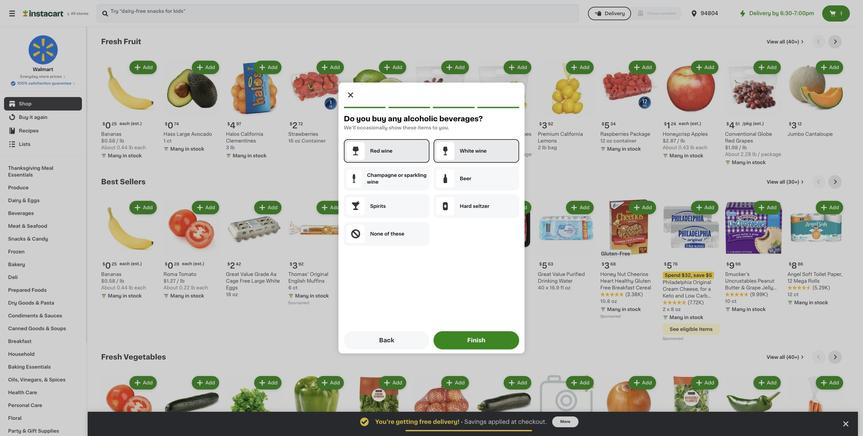Task type: describe. For each thing, give the bounding box(es) containing it.
eggs inside the dairy & eggs link
[[27, 198, 40, 203]]

treatment tracker modal dialog
[[88, 412, 858, 436]]

english
[[288, 279, 305, 284]]

1 vertical spatial essentials
[[26, 365, 51, 369]]

recipes
[[19, 128, 39, 133]]

$ 3 92 for thomas' original english muffins
[[290, 262, 304, 270]]

care for health care
[[25, 390, 37, 395]]

dairy & eggs
[[8, 198, 40, 203]]

$ inside $ 5 23
[[414, 122, 417, 126]]

walmart link
[[28, 35, 58, 73]]

globe
[[758, 132, 772, 137]]

eligible
[[680, 327, 698, 332]]

smucker's uncrustables peanut butter & grape jelly sandwich
[[725, 272, 775, 297]]

honeycrisp apples $2.87 / lb about 0.43 lb each
[[663, 132, 708, 150]]

clementines
[[226, 139, 256, 143]]

red inside conventional globe red grapes $1.98 / lb about 2.28 lb / package
[[725, 139, 735, 143]]

roma tomato $1.27 / lb about 0.22 lb each
[[164, 272, 208, 290]]

free inside great value grade aa cage free large white eggs 18 oz
[[240, 279, 250, 284]]

$ inside the $ 5 76
[[664, 262, 667, 266]]

view all (30+)
[[767, 180, 799, 184]]

8 inside "product" group
[[792, 262, 797, 270]]

grade
[[255, 272, 269, 277]]

avocado
[[191, 132, 212, 137]]

2.28
[[741, 152, 751, 157]]

$ inside the $ 0 74
[[165, 122, 168, 126]]

angel
[[788, 272, 801, 277]]

cheerios
[[627, 272, 648, 277]]

74
[[174, 122, 179, 126]]

conventional globe red grapes $1.98 / lb about 2.28 lb / package
[[725, 132, 781, 157]]

bananas $0.58 / lb about 0.44 lb each for each (est.)
[[101, 272, 146, 290]]

grape
[[746, 286, 761, 290]]

/ inside honeycrisp apples $2.87 / lb about 0.43 lb each
[[677, 139, 679, 143]]

view all (40+) for vegetables
[[767, 355, 799, 360]]

delivery button
[[588, 7, 631, 20]]

wine for red wine
[[381, 149, 393, 153]]

canned
[[8, 326, 27, 331]]

$ inside '$ 9 96'
[[726, 262, 729, 266]]

grapes for harvest
[[424, 139, 441, 143]]

each inside lime 42 1 each
[[354, 139, 366, 143]]

package inside $ 4 green seedless grapes bag $1.98 / lb about 2.43 lb / package
[[511, 152, 532, 157]]

condiments & sauces link
[[4, 309, 82, 322]]

9
[[729, 262, 735, 270]]

bananas for each (est.)
[[101, 272, 121, 277]]

california for premium california lemons 2 lb bag
[[560, 132, 583, 137]]

24
[[671, 122, 676, 126]]

walmart logo image
[[28, 35, 58, 65]]

100% satisfaction guarantee
[[17, 82, 71, 85]]

value for 5
[[552, 272, 565, 277]]

0.22
[[179, 286, 190, 290]]

alcoholic
[[403, 115, 438, 122]]

& left spices
[[44, 378, 48, 382]]

premium california lemons 2 lb bag
[[538, 132, 583, 150]]

(40+) for fresh fruit
[[786, 39, 799, 44]]

2 item carousel region from the top
[[101, 175, 845, 345]]

12 inside raspberries package 12 oz container
[[600, 139, 605, 143]]

oils, vinegars, & spices
[[8, 378, 66, 382]]

party & gift supplies link
[[4, 425, 82, 436]]

strawberries 16 oz container
[[288, 132, 326, 143]]

$ inside $ 0 33
[[352, 122, 355, 126]]

3 for honey nut cheerios heart healthy gluten free breakfast cereal
[[604, 262, 610, 270]]

baking essentials
[[8, 365, 51, 369]]

dairy & eggs link
[[4, 194, 82, 207]]

$ inside $ 2 42
[[227, 262, 230, 266]]

again
[[34, 115, 47, 120]]

instacart logo image
[[23, 9, 63, 18]]

& left sauces
[[39, 314, 43, 318]]

& right dairy at the left top
[[22, 198, 26, 203]]

essentials inside thanksgiving meal essentials
[[8, 173, 33, 177]]

recipes link
[[4, 124, 82, 138]]

personal care link
[[4, 399, 82, 412]]

value for 2
[[240, 272, 253, 277]]

18
[[226, 292, 231, 297]]

wine for white wine
[[475, 149, 487, 153]]

3 inside halos california clementines 3 lb
[[226, 145, 229, 150]]

seedless inside sun harvest seedless red grapes $2.18 / lb about 2.4 lb / package
[[443, 132, 465, 137]]

(est.) inside the $ 0 28 each (est.)
[[193, 262, 204, 266]]

ground,
[[506, 272, 525, 277]]

large inside great value grade aa cage free large white eggs 18 oz
[[251, 279, 265, 284]]

$0.25 each (estimated) element for 0
[[101, 119, 158, 131]]

all stores
[[71, 12, 89, 16]]

do
[[344, 115, 355, 122]]

$5.72 element
[[476, 259, 533, 271]]

cantaloupe
[[805, 132, 833, 137]]

view all (40+) button for fresh fruit
[[764, 35, 807, 49]]

25 for 0
[[112, 122, 117, 126]]

bananas $0.58 / lb about 0.44 lb each for 0
[[101, 132, 146, 150]]

4 for $ 4 green seedless grapes bag $1.98 / lb about 2.43 lb / package
[[480, 122, 485, 129]]

10.8
[[600, 299, 610, 304]]

97
[[236, 122, 241, 126]]

frozen link
[[4, 245, 82, 258]]

4 for $ 4 97
[[230, 122, 236, 129]]

main content containing 0
[[88, 27, 858, 436]]

lemons
[[538, 139, 557, 143]]

spices
[[49, 378, 66, 382]]

12 inside 'angel soft toilet paper, 12 mega rolls'
[[788, 279, 792, 284]]

package inside sun harvest seedless red grapes $2.18 / lb about 2.4 lb / package
[[446, 152, 466, 157]]

all for 8
[[780, 180, 785, 184]]

all for 3
[[780, 39, 785, 44]]

(30+)
[[786, 180, 799, 184]]

breakfast inside honey nut cheerios heart healthy gluten free breakfast cereal
[[612, 286, 635, 290]]

honey nut cheerios heart healthy gluten free breakfast cereal
[[600, 272, 651, 290]]

checkout.
[[518, 419, 547, 425]]

42 inside $ 2 42
[[236, 262, 241, 266]]

stores
[[77, 12, 89, 16]]

16.9
[[550, 286, 559, 290]]

great for 5
[[538, 272, 551, 277]]

$ inside $ 4 green seedless grapes bag $1.98 / lb about 2.43 lb / package
[[477, 122, 480, 126]]

paper,
[[828, 272, 842, 277]]

walmart
[[33, 67, 53, 72]]

more button
[[552, 417, 579, 427]]

(est.) inside $1.24 each (estimated) element
[[690, 122, 701, 126]]

5 for $ 5 23
[[417, 122, 422, 129]]

package inside conventional globe red grapes $1.98 / lb about 2.28 lb / package
[[761, 152, 781, 157]]

$ 0 25 each (est.) for each (est.)
[[102, 262, 142, 270]]

hard
[[460, 204, 472, 209]]

2 horizontal spatial free
[[620, 252, 630, 256]]

3 for jumbo cantaloupe
[[792, 122, 797, 129]]

purified
[[567, 272, 585, 277]]

of
[[384, 232, 389, 236]]

•
[[461, 419, 463, 425]]

$5.23 per package (estimated) element
[[413, 119, 470, 131]]

sun harvest seedless red grapes $2.18 / lb about 2.4 lb / package
[[413, 132, 466, 157]]

philadelphia original cream cheese, for a keto and low carb lifestyle
[[663, 280, 711, 305]]

buy it again
[[19, 115, 47, 120]]

• savings applied at checkout.
[[461, 419, 547, 425]]

beef chuck, ground, 80%/20% button
[[476, 200, 533, 301]]

5 for $ 5 34
[[604, 122, 610, 129]]

tomato
[[179, 272, 196, 277]]

lime
[[351, 132, 362, 137]]

oz inside "strawberries 16 oz container"
[[295, 139, 300, 143]]

$ 4 97
[[227, 122, 241, 129]]

1 vertical spatial these
[[391, 232, 404, 236]]

ct down the mega at the right of the page
[[794, 292, 799, 297]]

water
[[559, 279, 573, 284]]

apples
[[691, 132, 708, 137]]

getting
[[396, 419, 418, 425]]

68
[[610, 262, 616, 266]]

0.44 for each (est.)
[[117, 286, 128, 290]]

container
[[301, 139, 326, 143]]

$ 9 96
[[726, 262, 741, 270]]

$0.25 each (estimated) element for each (est.)
[[101, 259, 158, 271]]

about inside $ 4 green seedless grapes bag $1.98 / lb about 2.43 lb / package
[[476, 152, 490, 157]]

service type group
[[588, 7, 682, 20]]

finish
[[467, 338, 485, 343]]

original for muffins
[[310, 272, 328, 277]]

10 ct
[[725, 299, 737, 304]]

best
[[101, 178, 118, 185]]

eggs inside great value grade aa cage free large white eggs 18 oz
[[226, 286, 238, 290]]

(est.) inside $4.51 per package (estimated) element
[[753, 122, 764, 126]]

each inside the $ 0 28 each (est.)
[[182, 262, 192, 266]]

$ inside $ 2 72
[[290, 122, 292, 126]]

candy
[[32, 237, 48, 241]]

ct right '10'
[[732, 299, 737, 304]]

red inside sun harvest seedless red grapes $2.18 / lb about 2.4 lb / package
[[413, 139, 423, 143]]

health care
[[8, 390, 37, 395]]

$ 0 33
[[352, 122, 366, 129]]

any
[[388, 115, 402, 122]]

/pkg (est.) for 4
[[742, 122, 764, 126]]

5 for $ 5 76
[[667, 262, 672, 270]]

thomas'
[[288, 272, 309, 277]]

household link
[[4, 348, 82, 361]]

12 inside $ 3 12
[[798, 122, 802, 126]]

delivery for delivery
[[605, 11, 625, 16]]

dairy
[[8, 198, 21, 203]]

about inside sun harvest seedless red grapes $2.18 / lb about 2.4 lb / package
[[413, 152, 428, 157]]

seltzer
[[473, 204, 489, 209]]

a
[[708, 287, 711, 292]]

about inside conventional globe red grapes $1.98 / lb about 2.28 lb / package
[[725, 152, 740, 157]]

keto
[[663, 294, 674, 298]]

item carousel region containing fresh vegetables
[[101, 351, 845, 436]]

view for 3
[[767, 39, 778, 44]]

soft
[[802, 272, 812, 277]]

and
[[675, 294, 684, 298]]

3 all from the top
[[780, 355, 785, 360]]

$ 3 92 for premium california lemons
[[539, 122, 553, 129]]

$ inside '$ 3 68'
[[602, 262, 604, 266]]

beverages
[[8, 211, 34, 216]]

snacks & candy link
[[4, 233, 82, 245]]

$ 1 24
[[664, 122, 676, 129]]

all stores link
[[23, 4, 89, 23]]

& inside smucker's uncrustables peanut butter & grape jelly sandwich
[[741, 286, 745, 290]]

meal
[[42, 166, 53, 171]]

$ 0 25 each (est.) for 0
[[102, 122, 142, 129]]



Task type: vqa. For each thing, say whether or not it's contained in the screenshot.


Task type: locate. For each thing, give the bounding box(es) containing it.
large inside the hass large avocado 1 ct
[[177, 132, 190, 137]]

bakery
[[8, 262, 25, 267]]

1 horizontal spatial california
[[560, 132, 583, 137]]

$ inside $ 1 24
[[664, 122, 667, 126]]

oz inside raspberries package 12 oz container
[[606, 139, 612, 143]]

3 down halos
[[226, 145, 229, 150]]

prepared
[[8, 288, 30, 293]]

2 4 from the left
[[729, 122, 735, 129]]

$ inside $ 4 97
[[227, 122, 230, 126]]

1 vertical spatial item carousel region
[[101, 175, 845, 345]]

100% satisfaction guarantee button
[[10, 80, 75, 86]]

california
[[560, 132, 583, 137], [241, 132, 263, 137]]

delivery inside button
[[605, 11, 625, 16]]

delivery!
[[433, 419, 459, 425]]

2 package from the left
[[761, 152, 781, 157]]

0 horizontal spatial original
[[310, 272, 328, 277]]

these inside the do you buy any alcoholic beverages? we'll occasionally show these items to you.
[[403, 125, 417, 130]]

1 horizontal spatial eggs
[[226, 286, 238, 290]]

$2.18
[[413, 145, 426, 150]]

1 horizontal spatial $ 3 92
[[539, 122, 553, 129]]

1 vertical spatial 8
[[671, 307, 674, 312]]

1 view from the top
[[767, 39, 778, 44]]

72
[[298, 122, 303, 126]]

2 vertical spatial view
[[767, 355, 778, 360]]

1 vertical spatial eggs
[[226, 286, 238, 290]]

/pkg inside $5.23 per package (estimated) element
[[431, 122, 440, 126]]

buy it again link
[[4, 111, 82, 124]]

1 vertical spatial 0.44
[[117, 286, 128, 290]]

goods inside dry goods & pasta link
[[18, 301, 34, 305]]

red down conventional
[[725, 139, 735, 143]]

x right the 40
[[546, 286, 549, 290]]

pasta
[[41, 301, 54, 305]]

5 left 63
[[542, 262, 547, 270]]

0 horizontal spatial seedless
[[443, 132, 465, 137]]

fresh for fresh fruit
[[101, 38, 122, 45]]

value inside great value purified drinking water 40 x 16.9 fl oz
[[552, 272, 565, 277]]

seedless down you.
[[443, 132, 465, 137]]

mega
[[794, 279, 807, 284]]

0 horizontal spatial $1.98
[[476, 145, 488, 150]]

2 vertical spatial free
[[600, 286, 611, 290]]

grapes inside conventional globe red grapes $1.98 / lb about 2.28 lb / package
[[736, 139, 753, 143]]

each (est.)
[[679, 122, 701, 126]]

3 up premium at the right top
[[542, 122, 547, 129]]

1 0.44 from the top
[[117, 145, 128, 150]]

2 view from the top
[[767, 180, 778, 184]]

& left 'pasta'
[[35, 301, 39, 305]]

original inside philadelphia original cream cheese, for a keto and low carb lifestyle
[[693, 280, 711, 285]]

bag
[[476, 139, 485, 143]]

1 horizontal spatial free
[[600, 286, 611, 290]]

view for 8
[[767, 180, 778, 184]]

& left the candy
[[27, 237, 31, 241]]

1 fresh from the top
[[101, 38, 122, 45]]

x down the lifestyle
[[667, 307, 670, 312]]

3 up the thomas'
[[292, 262, 298, 270]]

fruit
[[124, 38, 141, 45]]

product group
[[101, 59, 158, 161], [164, 59, 221, 154], [226, 59, 283, 161], [288, 59, 345, 144], [351, 59, 408, 154], [413, 59, 470, 167], [476, 59, 533, 167], [538, 59, 595, 151], [600, 59, 657, 154], [663, 59, 720, 161], [725, 59, 782, 167], [788, 59, 845, 138], [101, 200, 158, 301], [164, 200, 221, 301], [226, 200, 283, 298], [288, 200, 345, 307], [351, 200, 408, 336], [413, 200, 470, 308], [476, 200, 533, 301], [538, 200, 595, 291], [600, 200, 657, 320], [663, 200, 720, 343], [725, 200, 782, 314], [788, 200, 845, 308], [101, 375, 158, 436], [164, 375, 221, 436], [226, 375, 283, 436], [288, 375, 345, 436], [351, 375, 408, 436], [413, 375, 470, 436], [476, 375, 533, 436], [538, 375, 595, 436], [600, 375, 657, 436], [663, 375, 720, 436], [725, 375, 782, 436], [788, 375, 845, 436]]

best sellers
[[101, 178, 146, 185]]

2 horizontal spatial 4
[[729, 122, 735, 129]]

$4.51 per package (estimated) element
[[725, 119, 782, 131]]

chuck,
[[488, 272, 504, 277]]

(est.)
[[131, 122, 142, 126], [690, 122, 701, 126], [753, 122, 764, 126], [441, 122, 452, 126], [131, 262, 142, 266], [193, 262, 204, 266]]

grapes down conventional
[[736, 139, 753, 143]]

1 seedless from the left
[[491, 132, 513, 137]]

raspberries
[[600, 132, 629, 137]]

2 /pkg (est.) from the left
[[431, 122, 452, 126]]

grapes inside $ 4 green seedless grapes bag $1.98 / lb about 2.43 lb / package
[[514, 132, 531, 137]]

1 /pkg (est.) from the left
[[742, 122, 764, 126]]

/pkg inside $4.51 per package (estimated) element
[[742, 122, 752, 126]]

&
[[22, 198, 26, 203], [22, 224, 26, 229], [27, 237, 31, 241], [741, 286, 745, 290], [35, 301, 39, 305], [39, 314, 43, 318], [46, 326, 50, 331], [44, 378, 48, 382], [22, 429, 26, 434]]

1 vertical spatial large
[[251, 279, 265, 284]]

2 horizontal spatial grapes
[[736, 139, 753, 143]]

$ 3 12
[[789, 122, 802, 129]]

92 up the thomas'
[[298, 262, 304, 266]]

4 inside $4.51 per package (estimated) element
[[729, 122, 735, 129]]

philadelphia
[[663, 280, 692, 285]]

lb inside premium california lemons 2 lb bag
[[542, 145, 547, 150]]

california right premium at the right top
[[560, 132, 583, 137]]

savings
[[464, 419, 487, 425]]

thomas' original english muffins 6 ct
[[288, 272, 328, 290]]

1 vertical spatial view all (40+) button
[[764, 351, 807, 364]]

free
[[620, 252, 630, 256], [240, 279, 250, 284], [600, 286, 611, 290]]

package right 2.43
[[511, 152, 532, 157]]

these right the of
[[391, 232, 404, 236]]

items right the "eligible"
[[699, 327, 713, 332]]

$ inside the $ 0 28 each (est.)
[[165, 262, 168, 266]]

1 /pkg from the left
[[742, 122, 752, 126]]

$ 5 63
[[539, 262, 553, 270]]

1 vertical spatial 42
[[236, 262, 241, 266]]

oz right the 18
[[232, 292, 238, 297]]

add your shopping preferences element
[[338, 83, 525, 354]]

1 vertical spatial $0.25 each (estimated) element
[[101, 259, 158, 271]]

original up muffins
[[310, 272, 328, 277]]

white
[[460, 149, 474, 153], [266, 279, 280, 284]]

nut
[[617, 272, 626, 277]]

spend
[[665, 273, 680, 278]]

items up sun
[[418, 125, 431, 130]]

seedless
[[491, 132, 513, 137], [443, 132, 465, 137]]

1 horizontal spatial white
[[460, 149, 474, 153]]

breakfast link
[[4, 335, 82, 348]]

party & gift supplies
[[8, 429, 59, 434]]

deli link
[[4, 271, 82, 284]]

wine down champagne
[[367, 180, 378, 184]]

1 great from the left
[[538, 272, 551, 277]]

halos california clementines 3 lb
[[226, 132, 263, 150]]

x inside great value purified drinking water 40 x 16.9 fl oz
[[546, 286, 549, 290]]

1 vertical spatial 25
[[112, 262, 117, 266]]

/pkg (est.) for 5
[[431, 122, 452, 126]]

0 vertical spatial 25
[[112, 122, 117, 126]]

1 value from the left
[[552, 272, 565, 277]]

3 for thomas' original english muffins
[[292, 262, 298, 270]]

25 for each (est.)
[[112, 262, 117, 266]]

original up for
[[693, 280, 711, 285]]

oz right 16
[[295, 139, 300, 143]]

cream
[[663, 287, 678, 292]]

1 inside lime 42 1 each
[[351, 139, 353, 143]]

/pkg (est.) up "harvest"
[[431, 122, 452, 126]]

2 up cage
[[230, 262, 235, 270]]

1 horizontal spatial /pkg
[[742, 122, 752, 126]]

0 horizontal spatial value
[[240, 272, 253, 277]]

essentials down thanksgiving
[[8, 173, 33, 177]]

goods down prepared foods
[[18, 301, 34, 305]]

5 left 34
[[604, 122, 610, 129]]

$5
[[706, 273, 712, 278]]

california inside halos california clementines 3 lb
[[241, 132, 263, 137]]

none of these
[[370, 232, 404, 236]]

dry
[[8, 301, 17, 305]]

3 up jumbo
[[792, 122, 797, 129]]

view inside 'popup button'
[[767, 180, 778, 184]]

items inside the do you buy any alcoholic beverages? we'll occasionally show these items to you.
[[418, 125, 431, 130]]

oz inside great value purified drinking water 40 x 16.9 fl oz
[[565, 286, 571, 290]]

2 inside premium california lemons 2 lb bag
[[538, 145, 541, 150]]

92 up premium at the right top
[[548, 122, 553, 126]]

1 view all (40+) from the top
[[767, 39, 799, 44]]

1 horizontal spatial red
[[413, 139, 423, 143]]

92 for premium california lemons
[[548, 122, 553, 126]]

76
[[673, 262, 678, 266]]

1 view all (40+) button from the top
[[764, 35, 807, 49]]

original inside thomas' original english muffins 6 ct
[[310, 272, 328, 277]]

free inside honey nut cheerios heart healthy gluten free breakfast cereal
[[600, 286, 611, 290]]

1 4 from the left
[[480, 122, 485, 129]]

100%
[[17, 82, 27, 85]]

1 horizontal spatial breakfast
[[612, 286, 635, 290]]

2 $1.98 from the left
[[725, 145, 738, 150]]

save
[[693, 273, 705, 278]]

3 view from the top
[[767, 355, 778, 360]]

/pkg (est.) right 51
[[742, 122, 764, 126]]

0 vertical spatial care
[[25, 390, 37, 395]]

0 vertical spatial 42
[[363, 132, 370, 137]]

None search field
[[96, 4, 579, 23]]

1 horizontal spatial 8
[[792, 262, 797, 270]]

2 california from the left
[[241, 132, 263, 137]]

0.44 for 0
[[117, 145, 128, 150]]

1 inside button
[[840, 11, 842, 16]]

$ inside $ 5 34
[[602, 122, 604, 126]]

ct inside the hass large avocado 1 ct
[[167, 139, 172, 143]]

1 vertical spatial white
[[266, 279, 280, 284]]

oz down the lifestyle
[[675, 307, 681, 312]]

2 view all (40+) from the top
[[767, 355, 799, 360]]

great up drinking
[[538, 272, 551, 277]]

0 horizontal spatial grapes
[[424, 139, 441, 143]]

you.
[[439, 125, 449, 130]]

great inside great value grade aa cage free large white eggs 18 oz
[[226, 272, 239, 277]]

premium
[[538, 132, 559, 137]]

42 down occasionally
[[363, 132, 370, 137]]

8 left 86
[[792, 262, 797, 270]]

goods down condiments & sauces
[[28, 326, 45, 331]]

1 vertical spatial view all (40+)
[[767, 355, 799, 360]]

product group containing 8
[[788, 200, 845, 308]]

$0.58 for each (est.)
[[101, 279, 115, 284]]

0 vertical spatial $0.25 each (estimated) element
[[101, 119, 158, 131]]

$ 2 42
[[227, 262, 241, 270]]

care up floral link at bottom left
[[31, 403, 42, 408]]

0.43
[[678, 145, 689, 150]]

$1.98 down conventional
[[725, 145, 738, 150]]

seedless inside $ 4 green seedless grapes bag $1.98 / lb about 2.43 lb / package
[[491, 132, 513, 137]]

2 horizontal spatial package
[[761, 152, 781, 157]]

show
[[389, 125, 402, 130]]

1 vertical spatial (40+)
[[786, 355, 799, 360]]

stock
[[191, 147, 204, 151], [378, 147, 391, 151], [627, 147, 641, 151], [128, 153, 142, 158], [690, 153, 703, 158], [253, 153, 267, 158], [503, 160, 516, 165], [752, 160, 766, 165], [440, 160, 454, 165], [128, 294, 142, 298], [191, 294, 204, 298], [315, 294, 329, 298], [815, 300, 828, 305], [752, 307, 766, 312], [627, 307, 641, 312], [690, 315, 703, 320]]

2 down lemons
[[538, 145, 541, 150]]

delivery by 6:30-7:00pm link
[[739, 9, 814, 18]]

1 bananas from the top
[[101, 132, 121, 137]]

2 view all (40+) button from the top
[[764, 351, 807, 364]]

1 horizontal spatial grapes
[[514, 132, 531, 137]]

2 fresh from the top
[[101, 354, 122, 361]]

2 horizontal spatial wine
[[475, 149, 487, 153]]

ct right 6
[[293, 286, 298, 290]]

$ 3 92 up premium at the right top
[[539, 122, 553, 129]]

deli
[[8, 275, 18, 280]]

$1.98 down bag
[[476, 145, 488, 150]]

1 vertical spatial bananas
[[101, 272, 121, 277]]

fresh left 'fruit'
[[101, 38, 122, 45]]

fresh left vegetables
[[101, 354, 122, 361]]

0 vertical spatial free
[[620, 252, 630, 256]]

0 horizontal spatial white
[[266, 279, 280, 284]]

1 bananas $0.58 / lb about 0.44 lb each from the top
[[101, 132, 146, 150]]

0 vertical spatial $0.58
[[101, 139, 115, 143]]

each inside 'roma tomato $1.27 / lb about 0.22 lb each'
[[196, 286, 208, 290]]

original for cheese,
[[693, 280, 711, 285]]

/pkg (est.) inside $5.23 per package (estimated) element
[[431, 122, 452, 126]]

2 vertical spatial item carousel region
[[101, 351, 845, 436]]

0 horizontal spatial great
[[226, 272, 239, 277]]

goods inside canned goods & soups link
[[28, 326, 45, 331]]

1 horizontal spatial /pkg (est.)
[[742, 122, 764, 126]]

wine down show
[[381, 149, 393, 153]]

snacks
[[8, 237, 26, 241]]

value inside great value grade aa cage free large white eggs 18 oz
[[240, 272, 253, 277]]

ct down hass
[[167, 139, 172, 143]]

1 vertical spatial items
[[699, 327, 713, 332]]

white inside add your shopping preferences 'element'
[[460, 149, 474, 153]]

/pkg right 51
[[742, 122, 752, 126]]

92 for thomas' original english muffins
[[298, 262, 304, 266]]

/pkg
[[742, 122, 752, 126], [431, 122, 440, 126]]

/pkg (est.) inside $4.51 per package (estimated) element
[[742, 122, 764, 126]]

$ inside $ 3 12
[[789, 122, 792, 126]]

view all (40+) button for fresh vegetables
[[764, 351, 807, 364]]

0 vertical spatial goods
[[18, 301, 34, 305]]

5 for $ 5 63
[[542, 262, 547, 270]]

grapes left premium at the right top
[[514, 132, 531, 137]]

delivery for delivery by 6:30-7:00pm
[[749, 11, 771, 16]]

care for personal care
[[31, 403, 42, 408]]

1 vertical spatial x
[[667, 307, 670, 312]]

wine inside champagne or sparkling wine
[[367, 180, 378, 184]]

& left soups at left
[[46, 326, 50, 331]]

4 left 97 in the left of the page
[[230, 122, 236, 129]]

8 down the lifestyle
[[671, 307, 674, 312]]

about inside honeycrisp apples $2.87 / lb about 0.43 lb each
[[663, 145, 677, 150]]

$ inside $ 8 86
[[789, 262, 792, 266]]

2 down the lifestyle
[[663, 307, 666, 312]]

items inside button
[[699, 327, 713, 332]]

0 vertical spatial view all (40+)
[[767, 39, 799, 44]]

large down 74
[[177, 132, 190, 137]]

1 vertical spatial free
[[240, 279, 250, 284]]

3 left '68'
[[604, 262, 610, 270]]

california inside premium california lemons 2 lb bag
[[560, 132, 583, 137]]

4 for $ 4 51
[[729, 122, 735, 129]]

great for 2
[[226, 272, 239, 277]]

0 vertical spatial all
[[780, 39, 785, 44]]

1 vertical spatial breakfast
[[8, 339, 32, 344]]

california up "clementines"
[[241, 132, 263, 137]]

$1.24 each (estimated) element
[[663, 119, 720, 131]]

grapes down "harvest"
[[424, 139, 441, 143]]

0 vertical spatial $ 0 25 each (est.)
[[102, 122, 142, 129]]

fresh
[[101, 38, 122, 45], [101, 354, 122, 361]]

0 horizontal spatial 92
[[298, 262, 304, 266]]

0
[[105, 122, 111, 129], [168, 122, 173, 129], [355, 122, 360, 129], [105, 262, 111, 270], [168, 262, 173, 270]]

oz down raspberries
[[606, 139, 612, 143]]

sponsored badge image
[[288, 301, 309, 305], [600, 315, 621, 319], [351, 330, 371, 334], [663, 337, 683, 341]]

grapes for 4
[[514, 132, 531, 137]]

7:00pm
[[794, 11, 814, 16]]

carb
[[696, 294, 708, 298]]

0 horizontal spatial free
[[240, 279, 250, 284]]

2 0.44 from the top
[[117, 286, 128, 290]]

0 horizontal spatial 8
[[671, 307, 674, 312]]

package down globe
[[761, 152, 781, 157]]

eggs up beverages link
[[27, 198, 40, 203]]

about inside 'roma tomato $1.27 / lb about 0.22 lb each'
[[164, 286, 178, 290]]

oz right fl
[[565, 286, 571, 290]]

free down "heart"
[[600, 286, 611, 290]]

/pkg (est.)
[[742, 122, 764, 126], [431, 122, 452, 126]]

$ inside $ 4 51
[[726, 122, 729, 126]]

gluten-
[[601, 252, 620, 256]]

& right meat
[[22, 224, 26, 229]]

(est.) inside $5.23 per package (estimated) element
[[441, 122, 452, 126]]

1 vertical spatial bananas $0.58 / lb about 0.44 lb each
[[101, 272, 146, 290]]

essentials up oils, vinegars, & spices at bottom left
[[26, 365, 51, 369]]

5 left 23
[[417, 122, 422, 129]]

3 package from the left
[[446, 152, 466, 157]]

1 horizontal spatial 4
[[480, 122, 485, 129]]

0 vertical spatial 8
[[792, 262, 797, 270]]

value left grade
[[240, 272, 253, 277]]

great value grade aa cage free large white eggs 18 oz
[[226, 272, 280, 297]]

goods for canned
[[28, 326, 45, 331]]

42 up cage
[[236, 262, 241, 266]]

1 $0.58 from the top
[[101, 139, 115, 143]]

2 all from the top
[[780, 180, 785, 184]]

care down vinegars,
[[25, 390, 37, 395]]

2 horizontal spatial red
[[725, 139, 735, 143]]

package
[[511, 152, 532, 157], [761, 152, 781, 157], [446, 152, 466, 157]]

seedless right green
[[491, 132, 513, 137]]

4 left 51
[[729, 122, 735, 129]]

view all (40+) for fruit
[[767, 39, 799, 44]]

0 horizontal spatial 4
[[230, 122, 236, 129]]

(40+) for fresh vegetables
[[786, 355, 799, 360]]

1 horizontal spatial x
[[667, 307, 670, 312]]

breakfast up household
[[8, 339, 32, 344]]

$ 8 86
[[789, 262, 803, 270]]

2 $0.58 from the top
[[101, 279, 115, 284]]

& left gift
[[22, 429, 26, 434]]

$1.27
[[164, 279, 176, 284]]

$1.98 inside $ 4 green seedless grapes bag $1.98 / lb about 2.43 lb / package
[[476, 145, 488, 150]]

0 vertical spatial essentials
[[8, 173, 33, 177]]

great up cage
[[226, 272, 239, 277]]

dry goods & pasta
[[8, 301, 54, 305]]

2 bananas $0.58 / lb about 0.44 lb each from the top
[[101, 272, 146, 290]]

goods
[[18, 301, 34, 305], [28, 326, 45, 331]]

in
[[185, 147, 189, 151], [372, 147, 377, 151], [622, 147, 626, 151], [123, 153, 127, 158], [684, 153, 689, 158], [247, 153, 252, 158], [497, 160, 501, 165], [747, 160, 751, 165], [435, 160, 439, 165], [123, 294, 127, 298], [185, 294, 189, 298], [310, 294, 314, 298], [809, 300, 813, 305], [747, 307, 751, 312], [622, 307, 626, 312], [684, 315, 689, 320]]

4 up green
[[480, 122, 485, 129]]

$ 3 92 up the thomas'
[[290, 262, 304, 270]]

33
[[361, 122, 366, 126]]

red down sun
[[413, 139, 423, 143]]

eggs down cage
[[226, 286, 238, 290]]

large down grade
[[251, 279, 265, 284]]

2 value from the left
[[240, 272, 253, 277]]

0 horizontal spatial package
[[446, 152, 466, 157]]

1 package from the left
[[511, 152, 532, 157]]

health care link
[[4, 386, 82, 399]]

0 horizontal spatial $ 3 92
[[290, 262, 304, 270]]

0 vertical spatial x
[[546, 286, 549, 290]]

0 vertical spatial bananas $0.58 / lb about 0.44 lb each
[[101, 132, 146, 150]]

oz inside great value grade aa cage free large white eggs 18 oz
[[232, 292, 238, 297]]

2.43
[[491, 152, 502, 157]]

beverages?
[[439, 115, 483, 122]]

0 vertical spatial item carousel region
[[101, 35, 845, 170]]

0 vertical spatial 0.44
[[117, 145, 128, 150]]

1 25 from the top
[[112, 122, 117, 126]]

all inside the view all (30+) 'popup button'
[[780, 180, 785, 184]]

many
[[170, 147, 184, 151], [357, 147, 371, 151], [607, 147, 621, 151], [108, 153, 121, 158], [669, 153, 683, 158], [233, 153, 246, 158], [482, 160, 496, 165], [732, 160, 745, 165], [420, 160, 433, 165], [108, 294, 121, 298], [170, 294, 184, 298], [295, 294, 309, 298], [794, 300, 808, 305], [732, 307, 745, 312], [607, 307, 621, 312], [669, 315, 683, 320]]

1 button
[[822, 5, 850, 22]]

red
[[725, 139, 735, 143], [413, 139, 423, 143], [370, 149, 380, 153]]

wine down bag
[[475, 149, 487, 153]]

2 25 from the top
[[112, 262, 117, 266]]

baking
[[8, 365, 25, 369]]

3 item carousel region from the top
[[101, 351, 845, 436]]

free right cage
[[240, 279, 250, 284]]

2 great from the left
[[226, 272, 239, 277]]

1 vertical spatial 92
[[298, 262, 304, 266]]

breakfast inside breakfast link
[[8, 339, 32, 344]]

0 vertical spatial fresh
[[101, 38, 122, 45]]

0 horizontal spatial /pkg
[[431, 122, 440, 126]]

main content
[[88, 27, 858, 436]]

$0.58 for 0
[[101, 139, 115, 143]]

0 vertical spatial $ 3 92
[[539, 122, 553, 129]]

$1.98 inside conventional globe red grapes $1.98 / lb about 2.28 lb / package
[[725, 145, 738, 150]]

1 $0.25 each (estimated) element from the top
[[101, 119, 158, 131]]

dry goods & pasta link
[[4, 297, 82, 309]]

/ inside 'roma tomato $1.27 / lb about 0.22 lb each'
[[177, 279, 179, 284]]

free up the nut
[[620, 252, 630, 256]]

occasionally
[[357, 125, 388, 130]]

0 vertical spatial (40+)
[[786, 39, 799, 44]]

0 vertical spatial original
[[310, 272, 328, 277]]

each inside honeycrisp apples $2.87 / lb about 0.43 lb each
[[696, 145, 707, 150]]

strawberries
[[288, 132, 318, 137]]

beef chuck, ground, 80%/20%
[[476, 272, 525, 284]]

california for halos california clementines 3 lb
[[241, 132, 263, 137]]

/pkg for 4
[[742, 122, 752, 126]]

2 /pkg from the left
[[431, 122, 440, 126]]

0 horizontal spatial delivery
[[605, 11, 625, 16]]

1 (40+) from the top
[[786, 39, 799, 44]]

fresh for fresh vegetables
[[101, 354, 122, 361]]

0 horizontal spatial 42
[[236, 262, 241, 266]]

1 vertical spatial $ 3 92
[[290, 262, 304, 270]]

breakfast down healthy
[[612, 286, 635, 290]]

oils, vinegars, & spices link
[[4, 374, 82, 386]]

oz right 10.8
[[611, 299, 617, 304]]

product group containing 9
[[725, 200, 782, 314]]

do you buy any alcoholic beverages? we'll occasionally show these items to you.
[[344, 115, 483, 130]]

0 horizontal spatial x
[[546, 286, 549, 290]]

42 inside lime 42 1 each
[[363, 132, 370, 137]]

2 seedless from the left
[[443, 132, 465, 137]]

& inside 'link'
[[22, 429, 26, 434]]

1 vertical spatial care
[[31, 403, 42, 408]]

/pkg for 5
[[431, 122, 440, 126]]

63
[[548, 262, 553, 266]]

beer
[[460, 176, 471, 181]]

2 $ 0 25 each (est.) from the top
[[102, 262, 142, 270]]

2 left 72
[[292, 122, 297, 129]]

0 horizontal spatial items
[[418, 125, 431, 130]]

4 inside $ 4 green seedless grapes bag $1.98 / lb about 2.43 lb / package
[[480, 122, 485, 129]]

1 horizontal spatial $1.98
[[725, 145, 738, 150]]

/pkg right 23
[[431, 122, 440, 126]]

these up sun
[[403, 125, 417, 130]]

great inside great value purified drinking water 40 x 16.9 fl oz
[[538, 272, 551, 277]]

1 horizontal spatial delivery
[[749, 11, 771, 16]]

white up beer
[[460, 149, 474, 153]]

shop link
[[4, 97, 82, 111]]

1 $1.98 from the left
[[476, 145, 488, 150]]

1 vertical spatial goods
[[28, 326, 45, 331]]

1 horizontal spatial package
[[511, 152, 532, 157]]

3 4 from the left
[[230, 122, 236, 129]]

0 vertical spatial view all (40+) button
[[764, 35, 807, 49]]

1 inside the hass large avocado 1 ct
[[164, 139, 166, 143]]

0 vertical spatial large
[[177, 132, 190, 137]]

1 all from the top
[[780, 39, 785, 44]]

ct inside thomas' original english muffins 6 ct
[[293, 286, 298, 290]]

great
[[538, 272, 551, 277], [226, 272, 239, 277]]

1 vertical spatial original
[[693, 280, 711, 285]]

1 horizontal spatial large
[[251, 279, 265, 284]]

red inside add your shopping preferences 'element'
[[370, 149, 380, 153]]

$ inside $ 5 63
[[539, 262, 542, 266]]

1 item carousel region from the top
[[101, 35, 845, 170]]

sparkling
[[404, 173, 427, 178]]

1 california from the left
[[560, 132, 583, 137]]

0 vertical spatial breakfast
[[612, 286, 635, 290]]

1 $ 0 25 each (est.) from the top
[[102, 122, 142, 129]]

red down occasionally
[[370, 149, 380, 153]]

1 horizontal spatial great
[[538, 272, 551, 277]]

white down aa
[[266, 279, 280, 284]]

toilet
[[813, 272, 826, 277]]

lb inside halos california clementines 3 lb
[[230, 145, 235, 150]]

add button
[[130, 61, 156, 73], [192, 61, 219, 73], [255, 61, 281, 73], [317, 61, 343, 73], [380, 61, 406, 73], [442, 61, 468, 73], [504, 61, 531, 73], [567, 61, 593, 73], [629, 61, 655, 73], [692, 61, 718, 73], [754, 61, 780, 73], [816, 61, 842, 73], [130, 202, 156, 214], [192, 202, 219, 214], [255, 202, 281, 214], [317, 202, 343, 214], [442, 202, 468, 214], [504, 202, 531, 214], [567, 202, 593, 214], [629, 202, 655, 214], [692, 202, 718, 214], [754, 202, 780, 214], [816, 202, 842, 214], [130, 377, 156, 389], [192, 377, 219, 389], [255, 377, 281, 389], [317, 377, 343, 389], [380, 377, 406, 389], [442, 377, 468, 389], [504, 377, 531, 389], [567, 377, 593, 389], [629, 377, 655, 389], [692, 377, 718, 389], [754, 377, 780, 389], [816, 377, 842, 389]]

fresh fruit
[[101, 38, 141, 45]]

5 left 76
[[667, 262, 672, 270]]

0 vertical spatial white
[[460, 149, 474, 153]]

0 horizontal spatial wine
[[367, 180, 378, 184]]

& down uncrustables
[[741, 286, 745, 290]]

$0.28 each (estimated) element
[[164, 259, 221, 271]]

2 bananas from the top
[[101, 272, 121, 277]]

prices
[[50, 75, 62, 79]]

goods for dry
[[18, 301, 34, 305]]

1 horizontal spatial original
[[693, 280, 711, 285]]

1 vertical spatial $0.58
[[101, 279, 115, 284]]

white inside great value grade aa cage free large white eggs 18 oz
[[266, 279, 280, 284]]

grapes inside sun harvest seedless red grapes $2.18 / lb about 2.4 lb / package
[[424, 139, 441, 143]]

0 horizontal spatial california
[[241, 132, 263, 137]]

$0.25 each (estimated) element
[[101, 119, 158, 131], [101, 259, 158, 271]]

value up water
[[552, 272, 565, 277]]

3 for premium california lemons
[[542, 122, 547, 129]]

1 vertical spatial all
[[780, 180, 785, 184]]

1 horizontal spatial wine
[[381, 149, 393, 153]]

0 horizontal spatial red
[[370, 149, 380, 153]]

2 $0.25 each (estimated) element from the top
[[101, 259, 158, 271]]

item carousel region
[[101, 35, 845, 170], [101, 175, 845, 345], [101, 351, 845, 436]]

package right 2.4
[[446, 152, 466, 157]]

product group containing 1
[[663, 59, 720, 161]]

0 horizontal spatial eggs
[[27, 198, 40, 203]]

bananas for 0
[[101, 132, 121, 137]]

2 (40+) from the top
[[786, 355, 799, 360]]



